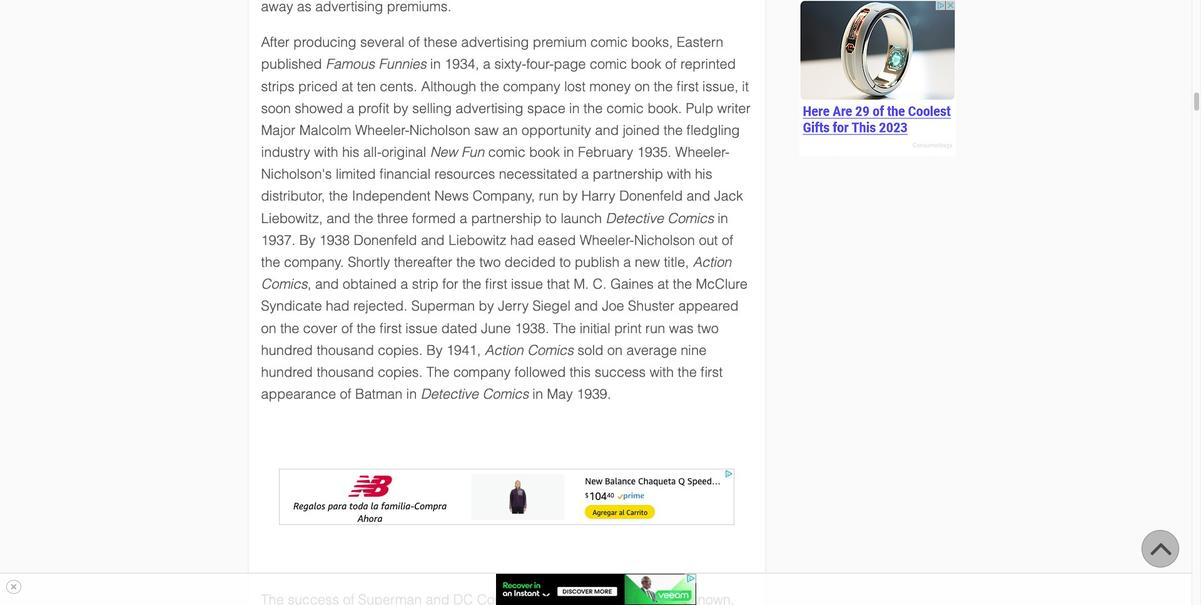 Task type: vqa. For each thing, say whether or not it's contained in the screenshot.
News
yes



Task type: describe. For each thing, give the bounding box(es) containing it.
book.
[[648, 101, 682, 116]]

and up 1938
[[327, 211, 351, 226]]

the up the book.
[[654, 79, 673, 94]]

liebowitz,
[[261, 211, 323, 226]]

his inside in 1934, a sixty-four-page comic book of reprinted strips priced at ten cents. although the company lost money on the first issue, it soon showed a profit by selling advertising space in the comic book. pulp writer major malcolm wheeler-nicholson saw an opportunity and joined the fledgling industry with his all-original
[[342, 145, 360, 160]]

eastern
[[677, 35, 724, 50]]

the down "1937."
[[261, 255, 280, 270]]

1939.
[[577, 387, 612, 403]]

a left sixty-
[[483, 57, 491, 72]]

the left three
[[354, 211, 373, 226]]

0 vertical spatial action comics
[[261, 255, 732, 292]]

advertising inside after producing several of these advertising premium comic books, eastern published
[[461, 35, 529, 50]]

first inside in 1934, a sixty-four-page comic book of reprinted strips priced at ten cents. although the company lost money on the first issue, it soon showed a profit by selling advertising space in the comic book. pulp writer major malcolm wheeler-nicholson saw an opportunity and joined the fledgling industry with his all-original
[[677, 79, 699, 94]]

by inside , and obtained a strip for the first issue that m. c. gaines at the mcclure syndicate had rejected. superman by jerry siegel and joe shuster appeared on the cover of the first issue dated june 1938. the initial print run was two hundred thousand copies. by 1941,
[[427, 343, 443, 359]]

comic book in february 1935. wheeler- nicholson's limited financial resources necessitated a partnership with his distributor, the independent news company, run by harry donenfeld and jack liebowitz, and the three formed a partnership to launch
[[261, 145, 744, 226]]

the down liebowitz
[[457, 255, 476, 270]]

donenfeld inside comic book in february 1935. wheeler- nicholson's limited financial resources necessitated a partnership with his distributor, the independent news company, run by harry donenfeld and jack liebowitz, and the three formed a partnership to launch
[[620, 189, 683, 204]]

nicholson inside in 1937. by 1938 donenfeld and liebowitz had eased wheeler-nicholson out of the company. shortly thereafter the two decided to publish a new title,
[[634, 233, 695, 248]]

published
[[261, 57, 322, 72]]

in 1934, a sixty-four-page comic book of reprinted strips priced at ten cents. although the company lost money on the first issue, it soon showed a profit by selling advertising space in the comic book. pulp writer major malcolm wheeler-nicholson saw an opportunity and joined the fledgling industry with his all-original
[[261, 57, 751, 160]]

famous funnies
[[326, 57, 427, 72]]

syndicate
[[261, 299, 322, 314]]

had inside , and obtained a strip for the first issue that m. c. gaines at the mcclure syndicate had rejected. superman by jerry siegel and joe shuster appeared on the cover of the first issue dated june 1938. the initial print run was two hundred thousand copies. by 1941,
[[326, 299, 350, 314]]

news
[[435, 189, 469, 204]]

success
[[595, 365, 646, 381]]

comic inside comic book in february 1935. wheeler- nicholson's limited financial resources necessitated a partnership with his distributor, the independent news company, run by harry donenfeld and jack liebowitz, and the three formed a partnership to launch
[[489, 145, 526, 160]]

wheeler- inside comic book in february 1935. wheeler- nicholson's limited financial resources necessitated a partnership with his distributor, the independent news company, run by harry donenfeld and jack liebowitz, and the three formed a partnership to launch
[[676, 145, 730, 160]]

in inside comic book in february 1935. wheeler- nicholson's limited financial resources necessitated a partnership with his distributor, the independent news company, run by harry donenfeld and jack liebowitz, and the three formed a partnership to launch
[[564, 145, 574, 160]]

lost
[[565, 79, 586, 94]]

this
[[570, 365, 591, 381]]

his inside comic book in february 1935. wheeler- nicholson's limited financial resources necessitated a partnership with his distributor, the independent news company, run by harry donenfeld and jack liebowitz, and the three formed a partnership to launch
[[695, 167, 713, 182]]

several
[[360, 35, 405, 50]]

book inside in 1934, a sixty-four-page comic book of reprinted strips priced at ten cents. although the company lost money on the first issue, it soon showed a profit by selling advertising space in the comic book. pulp writer major malcolm wheeler-nicholson saw an opportunity and joined the fledgling industry with his all-original
[[631, 57, 662, 72]]

cents.
[[380, 79, 418, 94]]

comic inside after producing several of these advertising premium comic books, eastern published
[[591, 35, 628, 50]]

detective comics
[[606, 211, 714, 226]]

×
[[10, 581, 17, 595]]

of inside in 1937. by 1938 donenfeld and liebowitz had eased wheeler-nicholson out of the company. shortly thereafter the two decided to publish a new title,
[[722, 233, 734, 248]]

title,
[[664, 255, 689, 270]]

at inside in 1934, a sixty-four-page comic book of reprinted strips priced at ten cents. although the company lost money on the first issue, it soon showed a profit by selling advertising space in the comic book. pulp writer major malcolm wheeler-nicholson saw an opportunity and joined the fledgling industry with his all-original
[[342, 79, 353, 94]]

decided
[[505, 255, 556, 270]]

and left jack at the top
[[687, 189, 711, 204]]

books,
[[632, 35, 673, 50]]

average
[[627, 343, 677, 359]]

detective for detective comics in may 1939.
[[421, 387, 479, 403]]

an
[[503, 123, 518, 138]]

priced
[[298, 79, 338, 94]]

appeared
[[679, 299, 739, 314]]

nicholson's
[[261, 167, 332, 182]]

copies. inside , and obtained a strip for the first issue that m. c. gaines at the mcclure syndicate had rejected. superman by jerry siegel and joe shuster appeared on the cover of the first issue dated june 1938. the initial print run was two hundred thousand copies. by 1941,
[[378, 343, 423, 359]]

1937.
[[261, 233, 296, 248]]

publish
[[575, 255, 620, 270]]

wheeler- inside in 1937. by 1938 donenfeld and liebowitz had eased wheeler-nicholson out of the company. shortly thereafter the two decided to publish a new title,
[[580, 233, 635, 248]]

money
[[590, 79, 631, 94]]

dated
[[442, 321, 478, 336]]

sold on average nine hundred thousand copies. the company followed this success with the first appearance of batman in
[[261, 343, 723, 403]]

industry
[[261, 145, 310, 160]]

with inside in 1934, a sixty-four-page comic book of reprinted strips priced at ten cents. although the company lost money on the first issue, it soon showed a profit by selling advertising space in the comic book. pulp writer major malcolm wheeler-nicholson saw an opportunity and joined the fledgling industry with his all-original
[[314, 145, 339, 160]]

1935.
[[637, 145, 672, 160]]

batman
[[355, 387, 403, 403]]

the down 'limited'
[[329, 189, 348, 204]]

two inside , and obtained a strip for the first issue that m. c. gaines at the mcclure syndicate had rejected. superman by jerry siegel and joe shuster appeared on the cover of the first issue dated june 1938. the initial print run was two hundred thousand copies. by 1941,
[[698, 321, 719, 336]]

necessitated
[[499, 167, 578, 182]]

1 vertical spatial action comics
[[485, 343, 574, 359]]

siegel
[[533, 299, 571, 314]]

c.
[[593, 277, 607, 292]]

shuster
[[628, 299, 675, 314]]

the down "money" on the top of page
[[584, 101, 603, 116]]

to inside comic book in february 1935. wheeler- nicholson's limited financial resources necessitated a partnership with his distributor, the independent news company, run by harry donenfeld and jack liebowitz, and the three formed a partnership to launch
[[546, 211, 557, 226]]

was
[[669, 321, 694, 336]]

to inside in 1937. by 1938 donenfeld and liebowitz had eased wheeler-nicholson out of the company. shortly thereafter the two decided to publish a new title,
[[560, 255, 571, 270]]

resources
[[435, 167, 495, 182]]

thousand inside sold on average nine hundred thousand copies. the company followed this success with the first appearance of batman in
[[317, 365, 374, 381]]

these
[[424, 35, 458, 50]]

profit
[[358, 101, 390, 116]]

first up jerry
[[485, 277, 508, 292]]

mcclure
[[696, 277, 748, 292]]

soon
[[261, 101, 291, 116]]

issue,
[[703, 79, 739, 94]]

new fun
[[430, 145, 485, 160]]

two inside in 1937. by 1938 donenfeld and liebowitz had eased wheeler-nicholson out of the company. shortly thereafter the two decided to publish a new title,
[[480, 255, 501, 270]]

wheeler- inside in 1934, a sixty-four-page comic book of reprinted strips priced at ten cents. although the company lost money on the first issue, it soon showed a profit by selling advertising space in the comic book. pulp writer major malcolm wheeler-nicholson saw an opportunity and joined the fledgling industry with his all-original
[[355, 123, 410, 138]]

appearance
[[261, 387, 336, 403]]

shortly
[[348, 255, 390, 270]]

1934,
[[445, 57, 479, 72]]

limited
[[336, 167, 376, 182]]

first down rejected.
[[380, 321, 402, 336]]

independent
[[352, 189, 431, 204]]

the down title,
[[673, 277, 692, 292]]

major
[[261, 123, 296, 138]]

the down "syndicate"
[[280, 321, 300, 336]]

advertising inside in 1934, a sixty-four-page comic book of reprinted strips priced at ten cents. although the company lost money on the first issue, it soon showed a profit by selling advertising space in the comic book. pulp writer major malcolm wheeler-nicholson saw an opportunity and joined the fledgling industry with his all-original
[[456, 101, 524, 116]]

in inside sold on average nine hundred thousand copies. the company followed this success with the first appearance of batman in
[[407, 387, 417, 403]]

on inside in 1934, a sixty-four-page comic book of reprinted strips priced at ten cents. although the company lost money on the first issue, it soon showed a profit by selling advertising space in the comic book. pulp writer major malcolm wheeler-nicholson saw an opportunity and joined the fledgling industry with his all-original
[[635, 79, 650, 94]]

fledgling
[[687, 123, 740, 138]]

new
[[635, 255, 661, 270]]

by inside in 1937. by 1938 donenfeld and liebowitz had eased wheeler-nicholson out of the company. shortly thereafter the two decided to publish a new title,
[[299, 233, 316, 248]]

obtained
[[343, 277, 397, 292]]

june
[[481, 321, 511, 336]]

although
[[421, 79, 477, 94]]

book inside comic book in february 1935. wheeler- nicholson's limited financial resources necessitated a partnership with his distributor, the independent news company, run by harry donenfeld and jack liebowitz, and the three formed a partnership to launch
[[530, 145, 560, 160]]

comics up followed
[[528, 343, 574, 359]]

1941,
[[447, 343, 481, 359]]

after
[[261, 35, 290, 50]]

detective for detective comics
[[606, 211, 664, 226]]

reprinted
[[681, 57, 736, 72]]

copies. inside sold on average nine hundred thousand copies. the company followed this success with the first appearance of batman in
[[378, 365, 423, 381]]

,
[[308, 277, 311, 292]]

by inside , and obtained a strip for the first issue that m. c. gaines at the mcclure syndicate had rejected. superman by jerry siegel and joe shuster appeared on the cover of the first issue dated june 1938. the initial print run was two hundred thousand copies. by 1941,
[[479, 299, 494, 314]]

distributor,
[[261, 189, 325, 204]]

of inside after producing several of these advertising premium comic books, eastern published
[[409, 35, 420, 50]]

opportunity
[[522, 123, 592, 138]]

nine
[[681, 343, 707, 359]]

the inside sold on average nine hundred thousand copies. the company followed this success with the first appearance of batman in
[[427, 365, 450, 381]]

in left may
[[533, 387, 543, 403]]

may
[[547, 387, 573, 403]]

run inside comic book in february 1935. wheeler- nicholson's limited financial resources necessitated a partnership with his distributor, the independent news company, run by harry donenfeld and jack liebowitz, and the three formed a partnership to launch
[[539, 189, 559, 204]]

space
[[528, 101, 566, 116]]

hundred inside sold on average nine hundred thousand copies. the company followed this success with the first appearance of batman in
[[261, 365, 313, 381]]

strips
[[261, 79, 295, 94]]

original
[[382, 145, 427, 160]]

producing
[[294, 35, 357, 50]]

the inside , and obtained a strip for the first issue that m. c. gaines at the mcclure syndicate had rejected. superman by jerry siegel and joe shuster appeared on the cover of the first issue dated june 1938. the initial print run was two hundred thousand copies. by 1941,
[[553, 321, 576, 336]]

after producing several of these advertising premium comic books, eastern published
[[261, 35, 724, 72]]

comics up "syndicate"
[[261, 277, 308, 292]]

1938.
[[515, 321, 550, 336]]

in 1937. by 1938 donenfeld and liebowitz had eased wheeler-nicholson out of the company. shortly thereafter the two decided to publish a new title,
[[261, 211, 734, 270]]

sold
[[578, 343, 604, 359]]



Task type: locate. For each thing, give the bounding box(es) containing it.
four-
[[527, 57, 554, 72]]

by up company.
[[299, 233, 316, 248]]

thereafter
[[394, 255, 453, 270]]

with down 1935.
[[667, 167, 692, 182]]

by
[[393, 101, 409, 116], [563, 189, 578, 204], [479, 299, 494, 314]]

wheeler- down profit
[[355, 123, 410, 138]]

company down four-
[[503, 79, 561, 94]]

1 vertical spatial company
[[454, 365, 511, 381]]

hundred up the appearance
[[261, 365, 313, 381]]

the right for
[[463, 277, 482, 292]]

superman
[[411, 299, 475, 314]]

0 horizontal spatial donenfeld
[[354, 233, 417, 248]]

action down june
[[485, 343, 524, 359]]

comic up "money" on the top of page
[[590, 57, 627, 72]]

partnership
[[593, 167, 664, 182], [471, 211, 542, 226]]

issue
[[511, 277, 543, 292], [406, 321, 438, 336]]

a left profit
[[347, 101, 355, 116]]

by
[[299, 233, 316, 248], [427, 343, 443, 359]]

0 horizontal spatial wheeler-
[[355, 123, 410, 138]]

on inside sold on average nine hundred thousand copies. the company followed this success with the first appearance of batman in
[[608, 343, 623, 359]]

thousand down cover
[[317, 343, 374, 359]]

1 vertical spatial the
[[427, 365, 450, 381]]

first down nine
[[701, 365, 723, 381]]

partnership down 'company,'
[[471, 211, 542, 226]]

print
[[615, 321, 642, 336]]

book down books, at the top right of the page
[[631, 57, 662, 72]]

liebowitz
[[449, 233, 507, 248]]

of right "out"
[[722, 233, 734, 248]]

company.
[[284, 255, 344, 270]]

the down sixty-
[[480, 79, 500, 94]]

0 horizontal spatial on
[[261, 321, 277, 336]]

cover
[[303, 321, 338, 336]]

0 horizontal spatial partnership
[[471, 211, 542, 226]]

at
[[342, 79, 353, 94], [658, 277, 669, 292]]

company,
[[473, 189, 535, 204]]

1 vertical spatial had
[[326, 299, 350, 314]]

three
[[377, 211, 408, 226]]

joe
[[602, 299, 624, 314]]

of down books, at the top right of the page
[[666, 57, 677, 72]]

saw
[[474, 123, 499, 138]]

2 vertical spatial wheeler-
[[580, 233, 635, 248]]

2 horizontal spatial wheeler-
[[676, 145, 730, 160]]

1 horizontal spatial book
[[631, 57, 662, 72]]

and up february
[[595, 123, 619, 138]]

two down liebowitz
[[480, 255, 501, 270]]

0 vertical spatial advertising
[[461, 35, 529, 50]]

on up the success
[[608, 343, 623, 359]]

1 horizontal spatial on
[[608, 343, 623, 359]]

to up eased
[[546, 211, 557, 226]]

company inside sold on average nine hundred thousand copies. the company followed this success with the first appearance of batman in
[[454, 365, 511, 381]]

1 horizontal spatial partnership
[[593, 167, 664, 182]]

1 horizontal spatial detective
[[606, 211, 664, 226]]

a
[[483, 57, 491, 72], [347, 101, 355, 116], [582, 167, 589, 182], [460, 211, 468, 226], [624, 255, 631, 270], [401, 277, 408, 292]]

1 vertical spatial detective
[[421, 387, 479, 403]]

0 vertical spatial to
[[546, 211, 557, 226]]

1 horizontal spatial the
[[553, 321, 576, 336]]

2 vertical spatial advertisement region
[[496, 575, 696, 606]]

0 horizontal spatial his
[[342, 145, 360, 160]]

first
[[677, 79, 699, 94], [485, 277, 508, 292], [380, 321, 402, 336], [701, 365, 723, 381]]

2 vertical spatial by
[[479, 299, 494, 314]]

thousand
[[317, 343, 374, 359], [317, 365, 374, 381]]

donenfeld
[[620, 189, 683, 204], [354, 233, 417, 248]]

1 vertical spatial by
[[563, 189, 578, 204]]

by left 1941,
[[427, 343, 443, 359]]

the down 1941,
[[427, 365, 450, 381]]

a down news
[[460, 211, 468, 226]]

0 vertical spatial thousand
[[317, 343, 374, 359]]

0 vertical spatial issue
[[511, 277, 543, 292]]

at inside , and obtained a strip for the first issue that m. c. gaines at the mcclure syndicate had rejected. superman by jerry siegel and joe shuster appeared on the cover of the first issue dated june 1938. the initial print run was two hundred thousand copies. by 1941,
[[658, 277, 669, 292]]

0 horizontal spatial the
[[427, 365, 450, 381]]

copies. up batman
[[378, 365, 423, 381]]

february
[[578, 145, 634, 160]]

1 vertical spatial on
[[261, 321, 277, 336]]

run down necessitated
[[539, 189, 559, 204]]

nicholson up new
[[410, 123, 471, 138]]

0 vertical spatial nicholson
[[410, 123, 471, 138]]

1 vertical spatial nicholson
[[634, 233, 695, 248]]

advertisement region
[[800, 0, 956, 156], [279, 470, 735, 526], [496, 575, 696, 606]]

0 vertical spatial had
[[510, 233, 534, 248]]

thousand inside , and obtained a strip for the first issue that m. c. gaines at the mcclure syndicate had rejected. superman by jerry siegel and joe shuster appeared on the cover of the first issue dated june 1938. the initial print run was two hundred thousand copies. by 1941,
[[317, 343, 374, 359]]

first up pulp
[[677, 79, 699, 94]]

1 hundred from the top
[[261, 343, 313, 359]]

company down 1941,
[[454, 365, 511, 381]]

malcolm
[[299, 123, 351, 138]]

nicholson down detective comics
[[634, 233, 695, 248]]

0 horizontal spatial at
[[342, 79, 353, 94]]

0 vertical spatial hundred
[[261, 343, 313, 359]]

1 vertical spatial advertisement region
[[279, 470, 735, 526]]

eased
[[538, 233, 576, 248]]

of inside in 1934, a sixty-four-page comic book of reprinted strips priced at ten cents. although the company lost money on the first issue, it soon showed a profit by selling advertising space in the comic book. pulp writer major malcolm wheeler-nicholson saw an opportunity and joined the fledgling industry with his all-original
[[666, 57, 677, 72]]

advertising
[[461, 35, 529, 50], [456, 101, 524, 116]]

2 hundred from the top
[[261, 365, 313, 381]]

jack
[[715, 189, 744, 204]]

out
[[699, 233, 718, 248]]

1 vertical spatial copies.
[[378, 365, 423, 381]]

his
[[342, 145, 360, 160], [695, 167, 713, 182]]

and inside in 1934, a sixty-four-page comic book of reprinted strips priced at ten cents. although the company lost money on the first issue, it soon showed a profit by selling advertising space in the comic book. pulp writer major malcolm wheeler-nicholson saw an opportunity and joined the fledgling industry with his all-original
[[595, 123, 619, 138]]

0 horizontal spatial detective
[[421, 387, 479, 403]]

2 horizontal spatial on
[[635, 79, 650, 94]]

with
[[314, 145, 339, 160], [667, 167, 692, 182], [650, 365, 674, 381]]

on inside , and obtained a strip for the first issue that m. c. gaines at the mcclure syndicate had rejected. superman by jerry siegel and joe shuster appeared on the cover of the first issue dated june 1938. the initial print run was two hundred thousand copies. by 1941,
[[261, 321, 277, 336]]

fun
[[462, 145, 485, 160]]

by inside in 1934, a sixty-four-page comic book of reprinted strips priced at ten cents. although the company lost money on the first issue, it soon showed a profit by selling advertising space in the comic book. pulp writer major malcolm wheeler-nicholson saw an opportunity and joined the fledgling industry with his all-original
[[393, 101, 409, 116]]

issue down decided
[[511, 277, 543, 292]]

0 vertical spatial his
[[342, 145, 360, 160]]

pulp
[[686, 101, 714, 116]]

2 vertical spatial on
[[608, 343, 623, 359]]

1 vertical spatial by
[[427, 343, 443, 359]]

thousand up batman
[[317, 365, 374, 381]]

1 horizontal spatial nicholson
[[634, 233, 695, 248]]

and down m. on the left of the page
[[575, 299, 598, 314]]

with inside comic book in february 1935. wheeler- nicholson's limited financial resources necessitated a partnership with his distributor, the independent news company, run by harry donenfeld and jack liebowitz, and the three formed a partnership to launch
[[667, 167, 692, 182]]

0 vertical spatial the
[[553, 321, 576, 336]]

0 horizontal spatial run
[[539, 189, 559, 204]]

action comics up jerry
[[261, 255, 732, 292]]

of up funnies
[[409, 35, 420, 50]]

the down nine
[[678, 365, 697, 381]]

1 copies. from the top
[[378, 343, 423, 359]]

jerry
[[498, 299, 529, 314]]

0 horizontal spatial had
[[326, 299, 350, 314]]

donenfeld up detective comics
[[620, 189, 683, 204]]

with down malcolm
[[314, 145, 339, 160]]

first inside sold on average nine hundred thousand copies. the company followed this success with the first appearance of batman in
[[701, 365, 723, 381]]

1 horizontal spatial had
[[510, 233, 534, 248]]

comics up "out"
[[668, 211, 714, 226]]

all-
[[363, 145, 382, 160]]

and right ,
[[315, 277, 339, 292]]

to
[[546, 211, 557, 226], [560, 255, 571, 270]]

1 vertical spatial two
[[698, 321, 719, 336]]

of inside sold on average nine hundred thousand copies. the company followed this success with the first appearance of batman in
[[340, 387, 352, 403]]

0 vertical spatial book
[[631, 57, 662, 72]]

comic
[[591, 35, 628, 50], [590, 57, 627, 72], [607, 101, 644, 116], [489, 145, 526, 160]]

his left all-
[[342, 145, 360, 160]]

rejected.
[[354, 299, 408, 314]]

2 vertical spatial with
[[650, 365, 674, 381]]

joined
[[623, 123, 660, 138]]

comics down followed
[[483, 387, 529, 403]]

0 horizontal spatial by
[[299, 233, 316, 248]]

1 vertical spatial to
[[560, 255, 571, 270]]

0 vertical spatial detective
[[606, 211, 664, 226]]

1 vertical spatial action
[[485, 343, 524, 359]]

donenfeld inside in 1937. by 1938 donenfeld and liebowitz had eased wheeler-nicholson out of the company. shortly thereafter the two decided to publish a new title,
[[354, 233, 417, 248]]

by up launch
[[563, 189, 578, 204]]

run
[[539, 189, 559, 204], [646, 321, 666, 336]]

in down jack at the top
[[718, 211, 729, 226]]

1 vertical spatial run
[[646, 321, 666, 336]]

1 vertical spatial donenfeld
[[354, 233, 417, 248]]

wheeler- down fledgling
[[676, 145, 730, 160]]

his down fledgling
[[695, 167, 713, 182]]

of left batman
[[340, 387, 352, 403]]

2 thousand from the top
[[317, 365, 374, 381]]

in inside in 1937. by 1938 donenfeld and liebowitz had eased wheeler-nicholson out of the company. shortly thereafter the two decided to publish a new title,
[[718, 211, 729, 226]]

1 vertical spatial advertising
[[456, 101, 524, 116]]

had up decided
[[510, 233, 534, 248]]

0 vertical spatial donenfeld
[[620, 189, 683, 204]]

1 horizontal spatial donenfeld
[[620, 189, 683, 204]]

1 vertical spatial hundred
[[261, 365, 313, 381]]

formed
[[412, 211, 456, 226]]

action down "out"
[[693, 255, 732, 270]]

, and obtained a strip for the first issue that m. c. gaines at the mcclure syndicate had rejected. superman by jerry siegel and joe shuster appeared on the cover of the first issue dated june 1938. the initial print run was two hundred thousand copies. by 1941,
[[261, 277, 748, 359]]

by up june
[[479, 299, 494, 314]]

0 vertical spatial with
[[314, 145, 339, 160]]

1 horizontal spatial action
[[693, 255, 732, 270]]

a left new
[[624, 255, 631, 270]]

0 vertical spatial action
[[693, 255, 732, 270]]

1 horizontal spatial issue
[[511, 277, 543, 292]]

a up harry
[[582, 167, 589, 182]]

at up the shuster
[[658, 277, 669, 292]]

0 horizontal spatial by
[[393, 101, 409, 116]]

0 vertical spatial run
[[539, 189, 559, 204]]

advertising up sixty-
[[461, 35, 529, 50]]

company
[[503, 79, 561, 94], [454, 365, 511, 381]]

with inside sold on average nine hundred thousand copies. the company followed this success with the first appearance of batman in
[[650, 365, 674, 381]]

0 horizontal spatial two
[[480, 255, 501, 270]]

0 horizontal spatial issue
[[406, 321, 438, 336]]

had up cover
[[326, 299, 350, 314]]

0 horizontal spatial to
[[546, 211, 557, 226]]

a inside in 1937. by 1938 donenfeld and liebowitz had eased wheeler-nicholson out of the company. shortly thereafter the two decided to publish a new title,
[[624, 255, 631, 270]]

1 vertical spatial book
[[530, 145, 560, 160]]

m.
[[574, 277, 589, 292]]

it
[[743, 79, 749, 94]]

the inside sold on average nine hundred thousand copies. the company followed this success with the first appearance of batman in
[[678, 365, 697, 381]]

comic down an
[[489, 145, 526, 160]]

1 horizontal spatial his
[[695, 167, 713, 182]]

comic down "money" on the top of page
[[607, 101, 644, 116]]

gaines
[[611, 277, 654, 292]]

1 horizontal spatial by
[[427, 343, 443, 359]]

by inside comic book in february 1935. wheeler- nicholson's limited financial resources necessitated a partnership with his distributor, the independent news company, run by harry donenfeld and jack liebowitz, and the three formed a partnership to launch
[[563, 189, 578, 204]]

partnership down february
[[593, 167, 664, 182]]

a inside , and obtained a strip for the first issue that m. c. gaines at the mcclure syndicate had rejected. superman by jerry siegel and joe shuster appeared on the cover of the first issue dated june 1938. the initial print run was two hundred thousand copies. by 1941,
[[401, 277, 408, 292]]

wheeler- up publish
[[580, 233, 635, 248]]

writer
[[718, 101, 751, 116]]

0 horizontal spatial book
[[530, 145, 560, 160]]

0 vertical spatial wheeler-
[[355, 123, 410, 138]]

that
[[547, 277, 570, 292]]

donenfeld down three
[[354, 233, 417, 248]]

issue down superman at left
[[406, 321, 438, 336]]

book up necessitated
[[530, 145, 560, 160]]

0 vertical spatial at
[[342, 79, 353, 94]]

initial
[[580, 321, 611, 336]]

nicholson inside in 1934, a sixty-four-page comic book of reprinted strips priced at ten cents. although the company lost money on the first issue, it soon showed a profit by selling advertising space in the comic book. pulp writer major malcolm wheeler-nicholson saw an opportunity and joined the fledgling industry with his all-original
[[410, 123, 471, 138]]

in right batman
[[407, 387, 417, 403]]

the down the book.
[[664, 123, 683, 138]]

famous
[[326, 57, 375, 72]]

1 vertical spatial wheeler-
[[676, 145, 730, 160]]

0 vertical spatial company
[[503, 79, 561, 94]]

sixty-
[[495, 57, 527, 72]]

comics
[[668, 211, 714, 226], [261, 277, 308, 292], [528, 343, 574, 359], [483, 387, 529, 403]]

in down opportunity
[[564, 145, 574, 160]]

of right cover
[[342, 321, 353, 336]]

in down lost
[[570, 101, 580, 116]]

hundred inside , and obtained a strip for the first issue that m. c. gaines at the mcclure syndicate had rejected. superman by jerry siegel and joe shuster appeared on the cover of the first issue dated june 1938. the initial print run was two hundred thousand copies. by 1941,
[[261, 343, 313, 359]]

two down appeared
[[698, 321, 719, 336]]

0 horizontal spatial nicholson
[[410, 123, 471, 138]]

company inside in 1934, a sixty-four-page comic book of reprinted strips priced at ten cents. although the company lost money on the first issue, it soon showed a profit by selling advertising space in the comic book. pulp writer major malcolm wheeler-nicholson saw an opportunity and joined the fledgling industry with his all-original
[[503, 79, 561, 94]]

and inside in 1937. by 1938 donenfeld and liebowitz had eased wheeler-nicholson out of the company. shortly thereafter the two decided to publish a new title,
[[421, 233, 445, 248]]

1 horizontal spatial at
[[658, 277, 669, 292]]

0 vertical spatial by
[[393, 101, 409, 116]]

run inside , and obtained a strip for the first issue that m. c. gaines at the mcclure syndicate had rejected. superman by jerry siegel and joe shuster appeared on the cover of the first issue dated june 1938. the initial print run was two hundred thousand copies. by 1941,
[[646, 321, 666, 336]]

at left ten
[[342, 79, 353, 94]]

1 horizontal spatial two
[[698, 321, 719, 336]]

hundred down cover
[[261, 343, 313, 359]]

1 vertical spatial at
[[658, 277, 669, 292]]

copies. down rejected.
[[378, 343, 423, 359]]

0 vertical spatial partnership
[[593, 167, 664, 182]]

to up that
[[560, 255, 571, 270]]

for
[[443, 277, 459, 292]]

had
[[510, 233, 534, 248], [326, 299, 350, 314]]

detective down 1941,
[[421, 387, 479, 403]]

2 copies. from the top
[[378, 365, 423, 381]]

0 vertical spatial copies.
[[378, 343, 423, 359]]

1 thousand from the top
[[317, 343, 374, 359]]

by down cents.
[[393, 101, 409, 116]]

0 vertical spatial on
[[635, 79, 650, 94]]

of inside , and obtained a strip for the first issue that m. c. gaines at the mcclure syndicate had rejected. superman by jerry siegel and joe shuster appeared on the cover of the first issue dated june 1938. the initial print run was two hundred thousand copies. by 1941,
[[342, 321, 353, 336]]

funnies
[[379, 57, 427, 72]]

a left the strip at the left of page
[[401, 277, 408, 292]]

had inside in 1937. by 1938 donenfeld and liebowitz had eased wheeler-nicholson out of the company. shortly thereafter the two decided to publish a new title,
[[510, 233, 534, 248]]

0 vertical spatial advertisement region
[[800, 0, 956, 156]]

1 horizontal spatial wheeler-
[[580, 233, 635, 248]]

in down these
[[431, 57, 441, 72]]

1 vertical spatial partnership
[[471, 211, 542, 226]]

1 vertical spatial issue
[[406, 321, 438, 336]]

the
[[553, 321, 576, 336], [427, 365, 450, 381]]

on down "syndicate"
[[261, 321, 277, 336]]

1 vertical spatial his
[[695, 167, 713, 182]]

harry
[[582, 189, 616, 204]]

0 vertical spatial by
[[299, 233, 316, 248]]

comic left books, at the top right of the page
[[591, 35, 628, 50]]

1 horizontal spatial to
[[560, 255, 571, 270]]

in
[[431, 57, 441, 72], [570, 101, 580, 116], [564, 145, 574, 160], [718, 211, 729, 226], [407, 387, 417, 403], [533, 387, 543, 403]]

the down rejected.
[[357, 321, 376, 336]]

with down average
[[650, 365, 674, 381]]

ten
[[357, 79, 376, 94]]

1 horizontal spatial by
[[479, 299, 494, 314]]

on up the book.
[[635, 79, 650, 94]]

0 horizontal spatial action
[[485, 343, 524, 359]]

nicholson
[[410, 123, 471, 138], [634, 233, 695, 248]]

detective comics in may 1939.
[[421, 387, 612, 403]]

the down siegel
[[553, 321, 576, 336]]

1 vertical spatial with
[[667, 167, 692, 182]]

1 vertical spatial thousand
[[317, 365, 374, 381]]

detective down harry
[[606, 211, 664, 226]]

premium
[[533, 35, 587, 50]]

1 horizontal spatial run
[[646, 321, 666, 336]]

followed
[[515, 365, 566, 381]]

financial
[[380, 167, 431, 182]]

action comics down 1938.
[[485, 343, 574, 359]]

0 vertical spatial two
[[480, 255, 501, 270]]

2 horizontal spatial by
[[563, 189, 578, 204]]

advertising up saw
[[456, 101, 524, 116]]

book
[[631, 57, 662, 72], [530, 145, 560, 160]]

run up average
[[646, 321, 666, 336]]



